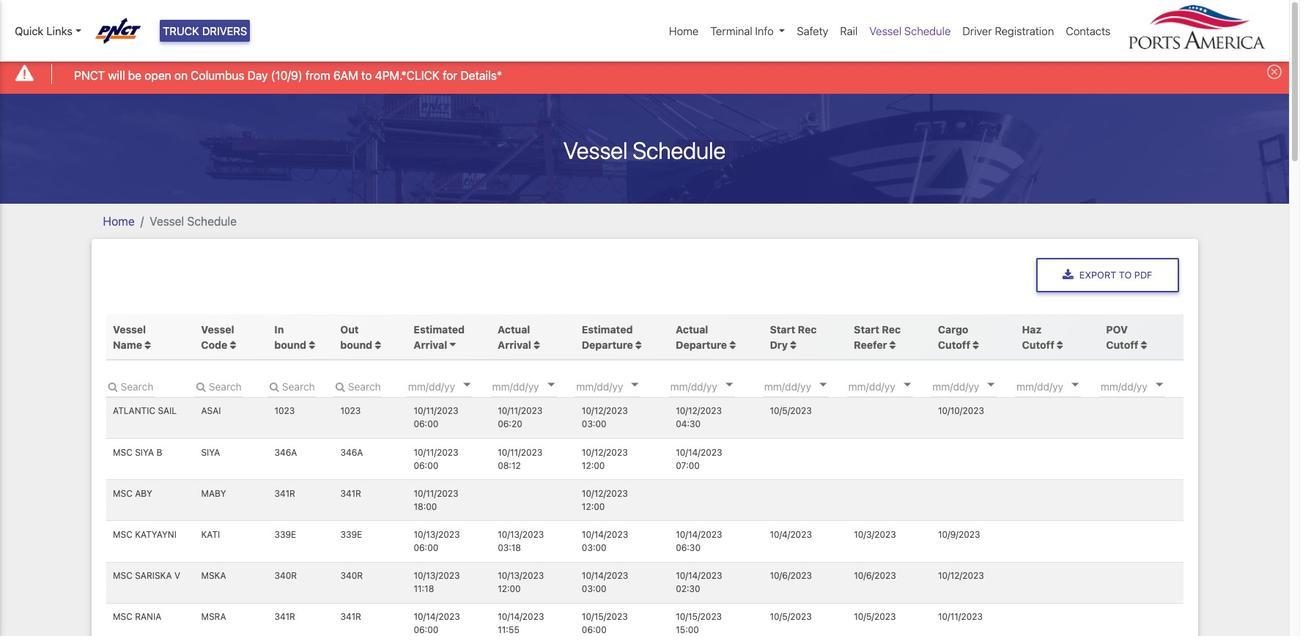 Task type: locate. For each thing, give the bounding box(es) containing it.
bound inside the 'in bound'
[[275, 339, 307, 351]]

0 horizontal spatial rec
[[798, 323, 817, 336]]

bound
[[275, 339, 307, 351], [341, 339, 373, 351]]

1 horizontal spatial estimated
[[582, 323, 633, 336]]

open calendar image
[[548, 383, 555, 387], [726, 383, 733, 387], [904, 383, 911, 387], [1072, 383, 1080, 387], [1156, 383, 1164, 387]]

10/15/2023 for 06:00
[[582, 612, 628, 623]]

1 estimated from the left
[[414, 323, 465, 336]]

1 msc from the top
[[113, 447, 133, 458]]

home
[[669, 24, 699, 37], [103, 215, 135, 228]]

3 msc from the top
[[113, 529, 133, 540]]

4 open calendar image from the left
[[1072, 383, 1080, 387]]

rec left 'start rec reefer'
[[798, 323, 817, 336]]

start
[[770, 323, 796, 336], [854, 323, 880, 336]]

msc for msc rania
[[113, 612, 133, 623]]

2 arrival from the left
[[498, 339, 532, 351]]

mm/dd/yy field up 10/10/2023
[[931, 375, 1019, 397]]

msc for msc katyayni
[[113, 529, 133, 540]]

1 vertical spatial 10/12/2023 12:00
[[582, 488, 628, 512]]

msc
[[113, 447, 133, 458], [113, 488, 133, 499], [113, 529, 133, 540], [113, 571, 133, 582], [113, 612, 133, 623]]

0 vertical spatial schedule
[[905, 24, 951, 37]]

mm/dd/yy field down haz cutoff
[[1016, 375, 1104, 397]]

2 bound from the left
[[341, 339, 373, 351]]

bound down out
[[341, 339, 373, 351]]

1 actual from the left
[[498, 323, 530, 336]]

mm/dd/yy field up 10/12/2023 03:00
[[575, 375, 663, 397]]

10/13/2023 12:00
[[498, 571, 544, 595]]

10/14/2023 03:00 for 10/13/2023 03:18
[[582, 529, 629, 554]]

actual inside actual arrival
[[498, 323, 530, 336]]

6 mm/dd/yy field from the left
[[847, 375, 935, 397]]

10/13/2023 down 18:00
[[414, 529, 460, 540]]

0 horizontal spatial siya
[[135, 447, 154, 458]]

10/5/2023 for 10/15/2023
[[770, 612, 812, 623]]

bound inside out bound
[[341, 339, 373, 351]]

departure up 10/12/2023 03:00
[[582, 339, 633, 351]]

1 horizontal spatial schedule
[[633, 136, 726, 164]]

2 departure from the left
[[676, 339, 728, 351]]

1 horizontal spatial 10/15/2023
[[676, 612, 722, 623]]

5 open calendar image from the left
[[1156, 383, 1164, 387]]

mm/dd/yy field
[[407, 375, 495, 397], [491, 375, 579, 397], [575, 375, 663, 397], [669, 375, 757, 397], [763, 375, 851, 397], [847, 375, 935, 397], [931, 375, 1019, 397], [1016, 375, 1104, 397], [1100, 375, 1188, 397]]

0 vertical spatial vessel schedule
[[870, 24, 951, 37]]

day
[[248, 69, 268, 82]]

15:00
[[676, 625, 699, 636]]

2 346a from the left
[[341, 447, 363, 458]]

msc rania
[[113, 612, 162, 623]]

v
[[175, 571, 180, 582]]

2 10/14/2023 03:00 from the top
[[582, 571, 629, 595]]

0 horizontal spatial 340r
[[275, 571, 297, 582]]

06:00 inside 10/14/2023 06:00
[[414, 625, 439, 636]]

0 horizontal spatial 10/6/2023
[[770, 571, 813, 582]]

start up reefer
[[854, 323, 880, 336]]

03:00 inside 10/12/2023 03:00
[[582, 419, 607, 430]]

out
[[341, 323, 359, 336]]

06:00 inside '10/13/2023 06:00'
[[414, 543, 439, 554]]

vessel schedule
[[870, 24, 951, 37], [564, 136, 726, 164], [150, 215, 237, 228]]

0 horizontal spatial 1023
[[275, 406, 295, 417]]

1 vertical spatial 10/11/2023 06:00
[[414, 447, 459, 471]]

start for reefer
[[854, 323, 880, 336]]

7 mm/dd/yy field from the left
[[931, 375, 1019, 397]]

0 horizontal spatial 339e
[[275, 529, 296, 540]]

10/12/2023 for 1023
[[582, 406, 628, 417]]

1 open calendar image from the left
[[548, 383, 555, 387]]

msc for msc aby
[[113, 488, 133, 499]]

1 rec from the left
[[798, 323, 817, 336]]

for
[[443, 69, 458, 82]]

1 vertical spatial vessel schedule
[[564, 136, 726, 164]]

open calendar image for 3rd mm/dd/yy field from left
[[632, 383, 639, 387]]

10/6/2023
[[770, 571, 813, 582], [854, 571, 897, 582]]

registration
[[995, 24, 1055, 37]]

0 horizontal spatial estimated
[[414, 323, 465, 336]]

1 horizontal spatial home link
[[664, 17, 705, 45]]

mm/dd/yy field up the 10/11/2023 06:20
[[491, 375, 579, 397]]

1 vertical spatial home link
[[103, 215, 135, 228]]

10/11/2023 06:00 for 06:20
[[414, 406, 459, 430]]

start inside start rec dry
[[770, 323, 796, 336]]

open calendar image
[[463, 383, 471, 387], [632, 383, 639, 387], [820, 383, 827, 387], [988, 383, 995, 387]]

out bound
[[341, 323, 375, 351]]

quick
[[15, 24, 44, 37]]

06:00
[[414, 419, 439, 430], [414, 460, 439, 471], [414, 543, 439, 554], [414, 625, 439, 636], [582, 625, 607, 636]]

10/12/2023 12:00 for 10/11/2023 18:00
[[582, 488, 628, 512]]

3 cutoff from the left
[[1107, 339, 1139, 351]]

2 actual from the left
[[676, 323, 709, 336]]

10/14/2023
[[676, 447, 723, 458], [582, 529, 629, 540], [676, 529, 723, 540], [582, 571, 629, 582], [676, 571, 723, 582], [414, 612, 460, 623], [498, 612, 544, 623]]

10/15/2023 06:00
[[582, 612, 628, 636]]

10/10/2023
[[938, 406, 985, 417]]

0 horizontal spatial start
[[770, 323, 796, 336]]

estimated for departure
[[582, 323, 633, 336]]

name
[[113, 339, 142, 351]]

1 horizontal spatial departure
[[676, 339, 728, 351]]

1 arrival from the left
[[414, 339, 447, 351]]

1 horizontal spatial 1023
[[341, 406, 361, 417]]

arrival
[[414, 339, 447, 351], [498, 339, 532, 351]]

cutoff for haz
[[1023, 339, 1055, 351]]

0 vertical spatial 10/12/2023 12:00
[[582, 447, 628, 471]]

2 1023 from the left
[[341, 406, 361, 417]]

0 horizontal spatial arrival
[[414, 339, 447, 351]]

12:00
[[582, 460, 605, 471], [582, 501, 605, 512], [498, 584, 521, 595]]

06:00 for 339e
[[414, 543, 439, 554]]

1 03:00 from the top
[[582, 419, 607, 430]]

10/11/2023 08:12
[[498, 447, 543, 471]]

mm/dd/yy field down 'estimated arrival'
[[407, 375, 495, 397]]

1 10/15/2023 from the left
[[582, 612, 628, 623]]

10/13/2023 up 03:18
[[498, 529, 544, 540]]

0 horizontal spatial 10/15/2023
[[582, 612, 628, 623]]

open calendar image for eighth mm/dd/yy field from the right
[[548, 383, 555, 387]]

1 vertical spatial home
[[103, 215, 135, 228]]

msc left "b"
[[113, 447, 133, 458]]

1 start from the left
[[770, 323, 796, 336]]

1 horizontal spatial rec
[[882, 323, 901, 336]]

4 msc from the top
[[113, 571, 133, 582]]

1 horizontal spatial start
[[854, 323, 880, 336]]

1 346a from the left
[[275, 447, 297, 458]]

10/13/2023 down 03:18
[[498, 571, 544, 582]]

1 horizontal spatial bound
[[341, 339, 373, 351]]

10/13/2023 up 11:18
[[414, 571, 460, 582]]

0 horizontal spatial schedule
[[187, 215, 237, 228]]

open calendar image for 6th mm/dd/yy field from right
[[726, 383, 733, 387]]

2 vertical spatial schedule
[[187, 215, 237, 228]]

departure
[[582, 339, 633, 351], [676, 339, 728, 351]]

vessel
[[870, 24, 902, 37], [564, 136, 628, 164], [150, 215, 184, 228], [113, 323, 146, 336], [201, 323, 234, 336]]

10/14/2023 11:55
[[498, 612, 544, 636]]

03:00 for 10/11/2023 06:20
[[582, 419, 607, 430]]

cutoff down haz
[[1023, 339, 1055, 351]]

bound down 'in'
[[275, 339, 307, 351]]

06:00 inside "10/15/2023 06:00"
[[582, 625, 607, 636]]

1 horizontal spatial 346a
[[341, 447, 363, 458]]

open calendar image for second mm/dd/yy field from the right
[[1072, 383, 1080, 387]]

5 msc from the top
[[113, 612, 133, 623]]

1 horizontal spatial 340r
[[341, 571, 363, 582]]

10/11/2023 06:20
[[498, 406, 543, 430]]

1 horizontal spatial cutoff
[[1023, 339, 1055, 351]]

0 vertical spatial 12:00
[[582, 460, 605, 471]]

msc left aby
[[113, 488, 133, 499]]

siya down asai
[[201, 447, 220, 458]]

home link
[[664, 17, 705, 45], [103, 215, 135, 228]]

0 vertical spatial 10/14/2023 03:00
[[582, 529, 629, 554]]

export
[[1080, 270, 1117, 281]]

cutoff down pov
[[1107, 339, 1139, 351]]

04:30
[[676, 419, 701, 430]]

open calendar image for 5th mm/dd/yy field from left
[[820, 383, 827, 387]]

asai
[[201, 406, 221, 417]]

1 departure from the left
[[582, 339, 633, 351]]

10/11/2023
[[414, 406, 459, 417], [498, 406, 543, 417], [414, 447, 459, 458], [498, 447, 543, 458], [414, 488, 459, 499], [938, 612, 983, 623]]

3 open calendar image from the left
[[820, 383, 827, 387]]

rec for start rec dry
[[798, 323, 817, 336]]

10/13/2023 for 03:18
[[498, 529, 544, 540]]

arrival inside 'estimated arrival'
[[414, 339, 447, 351]]

06:00 for 341r
[[414, 625, 439, 636]]

2 estimated from the left
[[582, 323, 633, 336]]

1 340r from the left
[[275, 571, 297, 582]]

1 open calendar image from the left
[[463, 383, 471, 387]]

1 10/14/2023 03:00 from the top
[[582, 529, 629, 554]]

2 vertical spatial 12:00
[[498, 584, 521, 595]]

0 horizontal spatial home link
[[103, 215, 135, 228]]

mm/dd/yy field up 10/12/2023 04:30
[[669, 375, 757, 397]]

10/13/2023 for 12:00
[[498, 571, 544, 582]]

atlantic sail
[[113, 406, 177, 417]]

2 mm/dd/yy field from the left
[[491, 375, 579, 397]]

10/5/2023 for 10/12/2023
[[770, 406, 812, 417]]

12:00 inside the 10/13/2023 12:00
[[498, 584, 521, 595]]

2 msc from the top
[[113, 488, 133, 499]]

start rec dry
[[770, 323, 817, 351]]

10/14/2023 03:00 for 10/13/2023 12:00
[[582, 571, 629, 595]]

None field
[[106, 375, 154, 397], [194, 375, 243, 397], [268, 375, 316, 397], [334, 375, 382, 397], [106, 375, 154, 397], [194, 375, 243, 397], [268, 375, 316, 397], [334, 375, 382, 397]]

0 horizontal spatial vessel schedule
[[150, 215, 237, 228]]

schedule
[[905, 24, 951, 37], [633, 136, 726, 164], [187, 215, 237, 228]]

1 horizontal spatial siya
[[201, 447, 220, 458]]

rec up reefer
[[882, 323, 901, 336]]

3 03:00 from the top
[[582, 584, 607, 595]]

pnct will be open on columbus day (10/9) from 6am to 4pm.*click for details* link
[[74, 66, 502, 84]]

1 horizontal spatial arrival
[[498, 339, 532, 351]]

3 open calendar image from the left
[[904, 383, 911, 387]]

1 horizontal spatial vessel schedule
[[564, 136, 726, 164]]

2 340r from the left
[[341, 571, 363, 582]]

columbus
[[191, 69, 245, 82]]

10/12/2023 for 346a
[[582, 447, 628, 458]]

msc left sariska
[[113, 571, 133, 582]]

1 339e from the left
[[275, 529, 296, 540]]

0 vertical spatial 03:00
[[582, 419, 607, 430]]

msc left rania at the bottom left of the page
[[113, 612, 133, 623]]

2 rec from the left
[[882, 323, 901, 336]]

0 horizontal spatial home
[[103, 215, 135, 228]]

10/14/2023 06:00
[[414, 612, 460, 636]]

start up dry
[[770, 323, 796, 336]]

on
[[174, 69, 188, 82]]

12:00 for 10/11/2023 06:00
[[582, 460, 605, 471]]

msc for msc siya b
[[113, 447, 133, 458]]

10/12/2023 12:00
[[582, 447, 628, 471], [582, 488, 628, 512]]

pov
[[1107, 323, 1129, 336]]

mm/dd/yy field down dry
[[763, 375, 851, 397]]

12:00 for 10/11/2023 18:00
[[582, 501, 605, 512]]

1023
[[275, 406, 295, 417], [341, 406, 361, 417]]

4 open calendar image from the left
[[988, 383, 995, 387]]

1 vertical spatial 12:00
[[582, 501, 605, 512]]

siya
[[135, 447, 154, 458], [201, 447, 220, 458]]

0 horizontal spatial bound
[[275, 339, 307, 351]]

2 open calendar image from the left
[[726, 383, 733, 387]]

0 horizontal spatial actual
[[498, 323, 530, 336]]

vessel schedule link
[[864, 17, 957, 45]]

1 horizontal spatial 339e
[[341, 529, 362, 540]]

2 10/12/2023 12:00 from the top
[[582, 488, 628, 512]]

1 bound from the left
[[275, 339, 307, 351]]

mm/dd/yy field down pov cutoff
[[1100, 375, 1188, 397]]

bound for in
[[275, 339, 307, 351]]

quick links link
[[15, 23, 81, 39]]

rec inside 'start rec reefer'
[[882, 323, 901, 336]]

cutoff
[[938, 339, 971, 351], [1023, 339, 1055, 351], [1107, 339, 1139, 351]]

10/6/2023 down "10/3/2023"
[[854, 571, 897, 582]]

open
[[145, 69, 171, 82]]

sariska
[[135, 571, 172, 582]]

1 cutoff from the left
[[938, 339, 971, 351]]

10/14/2023 06:30
[[676, 529, 723, 554]]

start inside 'start rec reefer'
[[854, 323, 880, 336]]

terminal
[[711, 24, 753, 37]]

siya left "b"
[[135, 447, 154, 458]]

0 horizontal spatial 346a
[[275, 447, 297, 458]]

1 10/12/2023 12:00 from the top
[[582, 447, 628, 471]]

2 start from the left
[[854, 323, 880, 336]]

1 vertical spatial 10/14/2023 03:00
[[582, 571, 629, 595]]

1 horizontal spatial actual
[[676, 323, 709, 336]]

4 mm/dd/yy field from the left
[[669, 375, 757, 397]]

1 vertical spatial 03:00
[[582, 543, 607, 554]]

10/6/2023 down 10/4/2023
[[770, 571, 813, 582]]

rec for start rec reefer
[[882, 323, 901, 336]]

cutoff down cargo
[[938, 339, 971, 351]]

339e
[[275, 529, 296, 540], [341, 529, 362, 540]]

departure for estimated
[[582, 339, 633, 351]]

346a
[[275, 447, 297, 458], [341, 447, 363, 458]]

export to pdf link
[[1037, 258, 1179, 293]]

2 10/11/2023 06:00 from the top
[[414, 447, 459, 471]]

06:20
[[498, 419, 523, 430]]

2 10/15/2023 from the left
[[676, 612, 722, 623]]

departure up 10/12/2023 04:30
[[676, 339, 728, 351]]

rec inside start rec dry
[[798, 323, 817, 336]]

0 vertical spatial 10/11/2023 06:00
[[414, 406, 459, 430]]

0 horizontal spatial cutoff
[[938, 339, 971, 351]]

1 horizontal spatial 10/6/2023
[[854, 571, 897, 582]]

10/12/2023 for 341r
[[582, 488, 628, 499]]

10/4/2023
[[770, 529, 812, 540]]

msc left katyayni
[[113, 529, 133, 540]]

actual inside actual departure
[[676, 323, 709, 336]]

2 vertical spatial 03:00
[[582, 584, 607, 595]]

actual for actual arrival
[[498, 323, 530, 336]]

1 10/11/2023 06:00 from the top
[[414, 406, 459, 430]]

0 horizontal spatial departure
[[582, 339, 633, 351]]

estimated for arrival
[[414, 323, 465, 336]]

reefer
[[854, 339, 888, 351]]

2 open calendar image from the left
[[632, 383, 639, 387]]

2 03:00 from the top
[[582, 543, 607, 554]]

msc aby
[[113, 488, 152, 499]]

mm/dd/yy field down reefer
[[847, 375, 935, 397]]

2 vertical spatial vessel schedule
[[150, 215, 237, 228]]

rail link
[[835, 17, 864, 45]]

2 cutoff from the left
[[1023, 339, 1055, 351]]

2 horizontal spatial cutoff
[[1107, 339, 1139, 351]]

estimated inside estimated departure
[[582, 323, 633, 336]]

0 vertical spatial home
[[669, 24, 699, 37]]



Task type: describe. For each thing, give the bounding box(es) containing it.
sail
[[158, 406, 177, 417]]

10/12/2023 12:00 for 10/11/2023 06:00
[[582, 447, 628, 471]]

arrival for estimated arrival
[[414, 339, 447, 351]]

bound for out
[[341, 339, 373, 351]]

msra
[[201, 612, 226, 623]]

aby
[[135, 488, 152, 499]]

in bound
[[275, 323, 309, 351]]

cutoff for cargo
[[938, 339, 971, 351]]

start rec reefer
[[854, 323, 901, 351]]

msc katyayni
[[113, 529, 177, 540]]

info
[[756, 24, 774, 37]]

10/13/2023 06:00
[[414, 529, 460, 554]]

maby
[[201, 488, 226, 499]]

start for dry
[[770, 323, 796, 336]]

1 mm/dd/yy field from the left
[[407, 375, 495, 397]]

10/11/2023 18:00
[[414, 488, 459, 512]]

2 horizontal spatial schedule
[[905, 24, 951, 37]]

1 10/6/2023 from the left
[[770, 571, 813, 582]]

2 10/6/2023 from the left
[[854, 571, 897, 582]]

2 339e from the left
[[341, 529, 362, 540]]

10/12/2023 04:30
[[676, 406, 722, 430]]

from
[[306, 69, 330, 82]]

11:18
[[414, 584, 434, 595]]

msc for msc sariska v
[[113, 571, 133, 582]]

1 vertical spatial schedule
[[633, 136, 726, 164]]

9 mm/dd/yy field from the left
[[1100, 375, 1188, 397]]

to
[[361, 69, 372, 82]]

2 horizontal spatial vessel schedule
[[870, 24, 951, 37]]

terminal info
[[711, 24, 774, 37]]

8 mm/dd/yy field from the left
[[1016, 375, 1104, 397]]

10/3/2023
[[854, 529, 897, 540]]

10/13/2023 11:18
[[414, 571, 460, 595]]

haz cutoff
[[1023, 323, 1055, 351]]

actual for actual departure
[[676, 323, 709, 336]]

code
[[201, 339, 228, 351]]

haz
[[1023, 323, 1042, 336]]

driver
[[963, 24, 993, 37]]

katyayni
[[135, 529, 177, 540]]

1 horizontal spatial home
[[669, 24, 699, 37]]

download image
[[1063, 269, 1074, 281]]

rail
[[841, 24, 858, 37]]

close image
[[1268, 65, 1282, 79]]

kati
[[201, 529, 220, 540]]

in
[[275, 323, 284, 336]]

arrival for actual arrival
[[498, 339, 532, 351]]

07:00
[[676, 460, 700, 471]]

18:00
[[414, 501, 437, 512]]

export to pdf
[[1080, 270, 1153, 281]]

contacts link
[[1061, 17, 1117, 45]]

pov cutoff
[[1107, 323, 1139, 351]]

pnct will be open on columbus day (10/9) from 6am to 4pm.*click for details* alert
[[0, 54, 1290, 94]]

11:55
[[498, 625, 520, 636]]

4pm.*click
[[375, 69, 440, 82]]

driver registration link
[[957, 17, 1061, 45]]

terminal info link
[[705, 17, 791, 45]]

truck
[[163, 24, 199, 37]]

to
[[1120, 270, 1132, 281]]

(10/9)
[[271, 69, 303, 82]]

driver registration
[[963, 24, 1055, 37]]

3 mm/dd/yy field from the left
[[575, 375, 663, 397]]

06:00 for 1023
[[414, 419, 439, 430]]

safety
[[797, 24, 829, 37]]

06:00 for 346a
[[414, 460, 439, 471]]

atlantic
[[113, 406, 155, 417]]

02:30
[[676, 584, 701, 595]]

03:00 for 10/13/2023 03:18
[[582, 543, 607, 554]]

open calendar image for 9th mm/dd/yy field from left
[[1156, 383, 1164, 387]]

will
[[108, 69, 125, 82]]

03:18
[[498, 543, 521, 554]]

actual departure
[[676, 323, 728, 351]]

1 1023 from the left
[[275, 406, 295, 417]]

contacts
[[1066, 24, 1111, 37]]

departure for actual
[[676, 339, 728, 351]]

open calendar image for first mm/dd/yy field from the left
[[463, 383, 471, 387]]

0 vertical spatial home link
[[664, 17, 705, 45]]

6am
[[334, 69, 358, 82]]

estimated arrival
[[414, 323, 465, 351]]

10/15/2023 for 15:00
[[676, 612, 722, 623]]

estimated departure
[[582, 323, 633, 351]]

mska
[[201, 571, 226, 582]]

10/13/2023 for 06:00
[[414, 529, 460, 540]]

2 siya from the left
[[201, 447, 220, 458]]

truck drivers link
[[160, 20, 250, 42]]

dry
[[770, 339, 788, 351]]

pnct will be open on columbus day (10/9) from 6am to 4pm.*click for details*
[[74, 69, 502, 82]]

truck drivers
[[163, 24, 247, 37]]

06:30
[[676, 543, 701, 554]]

10/11/2023 06:00 for 08:12
[[414, 447, 459, 471]]

pnct
[[74, 69, 105, 82]]

b
[[157, 447, 162, 458]]

10/12/2023 03:00
[[582, 406, 628, 430]]

cargo cutoff
[[938, 323, 971, 351]]

actual arrival
[[498, 323, 532, 351]]

links
[[46, 24, 73, 37]]

open calendar image for third mm/dd/yy field from the right
[[988, 383, 995, 387]]

10/14/2023 02:30
[[676, 571, 723, 595]]

be
[[128, 69, 142, 82]]

1 siya from the left
[[135, 447, 154, 458]]

msc sariska v
[[113, 571, 180, 582]]

03:00 for 10/13/2023 12:00
[[582, 584, 607, 595]]

quick links
[[15, 24, 73, 37]]

cutoff for pov
[[1107, 339, 1139, 351]]

10/13/2023 for 11:18
[[414, 571, 460, 582]]

open calendar image for sixth mm/dd/yy field from left
[[904, 383, 911, 387]]

msc siya b
[[113, 447, 162, 458]]

5 mm/dd/yy field from the left
[[763, 375, 851, 397]]

pdf
[[1135, 270, 1153, 281]]

rania
[[135, 612, 162, 623]]

10/9/2023
[[938, 529, 981, 540]]

drivers
[[202, 24, 247, 37]]

vessel code
[[201, 323, 234, 351]]

cargo
[[938, 323, 969, 336]]

10/15/2023 15:00
[[676, 612, 722, 636]]



Task type: vqa. For each thing, say whether or not it's contained in the screenshot.


